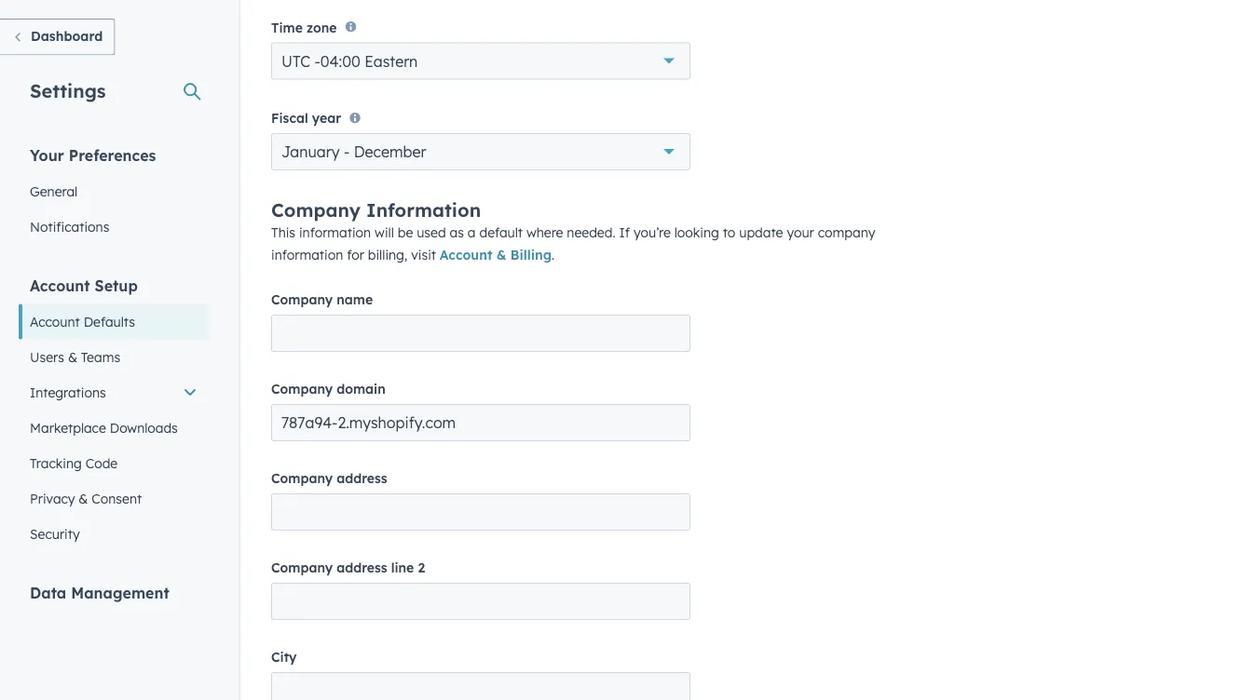 Task type: locate. For each thing, give the bounding box(es) containing it.
your
[[787, 225, 814, 241]]

account & billing link
[[440, 247, 552, 263]]

account
[[440, 247, 492, 263], [30, 276, 90, 295], [30, 314, 80, 330]]

account down a
[[440, 247, 492, 263]]

& right privacy
[[79, 491, 88, 507]]

3 company from the top
[[271, 381, 333, 397]]

address for company address line 2
[[337, 560, 387, 576]]

0 vertical spatial address
[[337, 471, 387, 487]]

& for teams
[[68, 349, 77, 365]]

1 horizontal spatial &
[[79, 491, 88, 507]]

2 company from the top
[[271, 292, 333, 308]]

fiscal
[[271, 110, 308, 126]]

5 company from the top
[[271, 560, 333, 576]]

0 vertical spatial -
[[314, 52, 320, 71]]

2 horizontal spatial &
[[496, 247, 506, 263]]

04:00
[[320, 52, 360, 71]]

downloads
[[110, 420, 178, 436]]

1 vertical spatial address
[[337, 560, 387, 576]]

0 vertical spatial account
[[440, 247, 492, 263]]

& right users
[[68, 349, 77, 365]]

company name
[[271, 292, 373, 308]]

company for company information
[[271, 199, 361, 222]]

4 company from the top
[[271, 471, 333, 487]]

domain
[[337, 381, 386, 397]]

time zone
[[271, 19, 337, 36]]

- inside "popup button"
[[314, 52, 320, 71]]

january - december button
[[271, 133, 690, 171]]

address
[[337, 471, 387, 487], [337, 560, 387, 576]]

company address
[[271, 471, 387, 487]]

company domain
[[271, 381, 386, 397]]

this information will be used as a default where needed. if you're looking to update your company information for billing, visit
[[271, 225, 875, 263]]

1 company from the top
[[271, 199, 361, 222]]

looking
[[674, 225, 719, 241]]

2 address from the top
[[337, 560, 387, 576]]

name
[[337, 292, 373, 308]]

& inside "link"
[[79, 491, 88, 507]]

company address line 2
[[271, 560, 425, 576]]

company
[[271, 199, 361, 222], [271, 292, 333, 308], [271, 381, 333, 397], [271, 471, 333, 487], [271, 560, 333, 576]]

for
[[347, 247, 364, 263]]

used
[[417, 225, 446, 241]]

if
[[619, 225, 630, 241]]

fiscal year
[[271, 110, 341, 126]]

& for billing
[[496, 247, 506, 263]]

marketplace downloads link
[[19, 410, 209, 446]]

update
[[739, 225, 783, 241]]

your
[[30, 146, 64, 164]]

address for company address
[[337, 471, 387, 487]]

security link
[[19, 517, 209, 552]]

time
[[271, 19, 303, 36]]

account up account defaults
[[30, 276, 90, 295]]

billing
[[510, 247, 552, 263]]

- right january
[[344, 143, 350, 161]]

-
[[314, 52, 320, 71], [344, 143, 350, 161]]

privacy & consent
[[30, 491, 142, 507]]

1 vertical spatial -
[[344, 143, 350, 161]]

2 vertical spatial &
[[79, 491, 88, 507]]

1 vertical spatial account
[[30, 276, 90, 295]]

notifications
[[30, 219, 109, 235]]

marketplace downloads
[[30, 420, 178, 436]]

address down domain
[[337, 471, 387, 487]]

eastern
[[365, 52, 418, 71]]

- inside popup button
[[344, 143, 350, 161]]

0 horizontal spatial &
[[68, 349, 77, 365]]

account setup
[[30, 276, 138, 295]]

account up users
[[30, 314, 80, 330]]

1 address from the top
[[337, 471, 387, 487]]

tracking code
[[30, 455, 118, 471]]

&
[[496, 247, 506, 263], [68, 349, 77, 365], [79, 491, 88, 507]]

information up for
[[299, 225, 371, 241]]

tracking
[[30, 455, 82, 471]]

1 vertical spatial &
[[68, 349, 77, 365]]

consent
[[92, 491, 142, 507]]

0 horizontal spatial -
[[314, 52, 320, 71]]

& down "default"
[[496, 247, 506, 263]]

line
[[391, 560, 414, 576]]

default
[[479, 225, 523, 241]]

2 vertical spatial account
[[30, 314, 80, 330]]

integrations button
[[19, 375, 209, 410]]

0 vertical spatial &
[[496, 247, 506, 263]]

address left line
[[337, 560, 387, 576]]

account for account defaults
[[30, 314, 80, 330]]

1 horizontal spatial -
[[344, 143, 350, 161]]

information
[[299, 225, 371, 241], [271, 247, 343, 263]]

general
[[30, 183, 78, 199]]

information down this at the top of the page
[[271, 247, 343, 263]]

marketplace
[[30, 420, 106, 436]]

information
[[366, 199, 481, 222]]

users & teams link
[[19, 340, 209, 375]]

- right utc
[[314, 52, 320, 71]]

tracking code link
[[19, 446, 209, 481]]

company for company domain
[[271, 381, 333, 397]]

january - december
[[281, 143, 426, 161]]



Task type: vqa. For each thing, say whether or not it's contained in the screenshot.
MARKETPLACES icon
no



Task type: describe. For each thing, give the bounding box(es) containing it.
security
[[30, 526, 80, 542]]

account defaults
[[30, 314, 135, 330]]

Company name text field
[[271, 315, 690, 352]]

utc -04:00 eastern
[[281, 52, 418, 71]]

where
[[526, 225, 563, 241]]

teams
[[81, 349, 120, 365]]

year
[[312, 110, 341, 126]]

Company address line 2 text field
[[271, 583, 690, 621]]

january
[[281, 143, 340, 161]]

your preferences element
[[19, 145, 209, 245]]

integrations
[[30, 384, 106, 401]]

your preferences
[[30, 146, 156, 164]]

data management element
[[30, 583, 209, 701]]

users & teams
[[30, 349, 120, 365]]

management
[[71, 584, 169, 602]]

company for company name
[[271, 292, 333, 308]]

data management
[[30, 584, 169, 602]]

this
[[271, 225, 295, 241]]

1 vertical spatial information
[[271, 247, 343, 263]]

0 vertical spatial information
[[299, 225, 371, 241]]

Company domain text field
[[271, 404, 690, 442]]

users
[[30, 349, 64, 365]]

settings
[[30, 79, 106, 102]]

.
[[552, 247, 555, 263]]

account & billing .
[[440, 247, 555, 263]]

a
[[468, 225, 476, 241]]

City text field
[[271, 673, 690, 701]]

- for december
[[344, 143, 350, 161]]

needed.
[[567, 225, 616, 241]]

& for consent
[[79, 491, 88, 507]]

billing,
[[368, 247, 408, 263]]

notifications link
[[19, 209, 209, 245]]

account defaults link
[[19, 304, 209, 340]]

zone
[[307, 19, 337, 36]]

visit
[[411, 247, 436, 263]]

2
[[418, 560, 425, 576]]

account for account & billing .
[[440, 247, 492, 263]]

company for company address line 2
[[271, 560, 333, 576]]

as
[[450, 225, 464, 241]]

you're
[[634, 225, 671, 241]]

general link
[[19, 174, 209, 209]]

to
[[723, 225, 736, 241]]

preferences
[[69, 146, 156, 164]]

privacy & consent link
[[19, 481, 209, 517]]

company for company address
[[271, 471, 333, 487]]

december
[[354, 143, 426, 161]]

dashboard
[[31, 28, 103, 44]]

- for 04:00
[[314, 52, 320, 71]]

dashboard link
[[0, 19, 115, 55]]

account for account setup
[[30, 276, 90, 295]]

company
[[818, 225, 875, 241]]

utc -04:00 eastern button
[[271, 43, 690, 80]]

defaults
[[84, 314, 135, 330]]

city
[[271, 650, 297, 666]]

code
[[85, 455, 118, 471]]

data
[[30, 584, 66, 602]]

utc
[[281, 52, 310, 71]]

privacy
[[30, 491, 75, 507]]

account setup element
[[19, 275, 209, 552]]

setup
[[95, 276, 138, 295]]

will
[[375, 225, 394, 241]]

company information
[[271, 199, 481, 222]]

be
[[398, 225, 413, 241]]

Company address text field
[[271, 494, 690, 531]]



